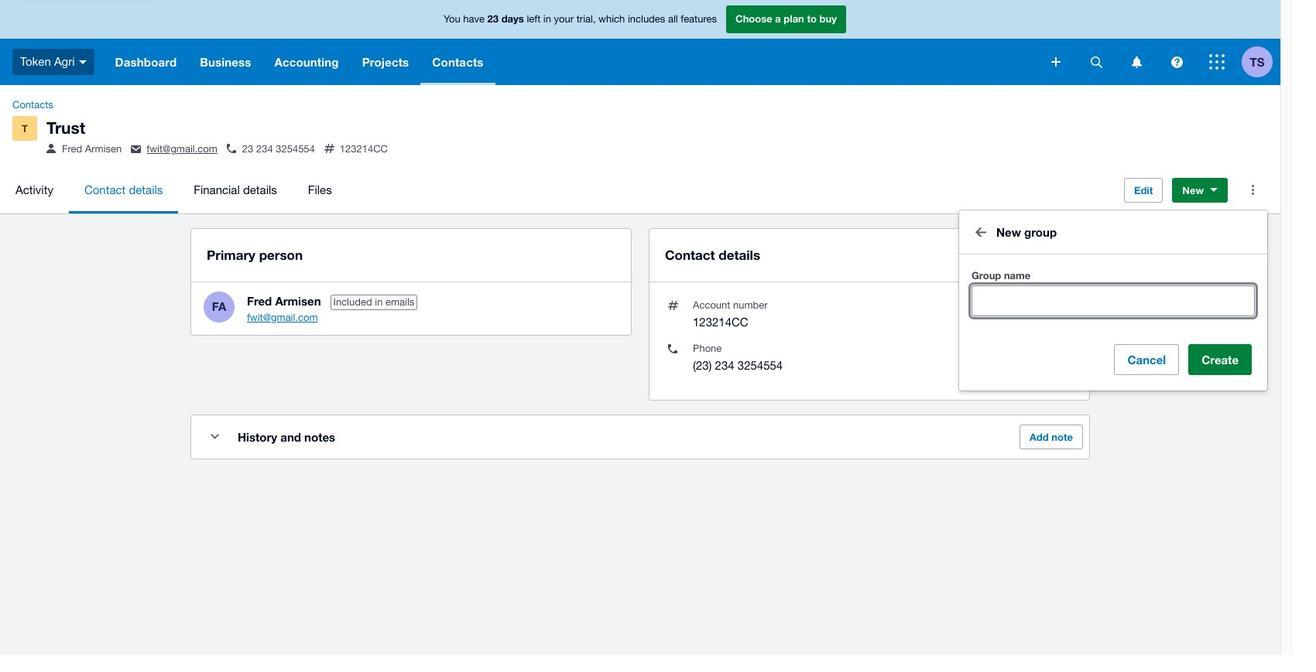 Task type: locate. For each thing, give the bounding box(es) containing it.
0 vertical spatial 123214cc
[[340, 143, 388, 155]]

0 horizontal spatial fwit@gmail.com link
[[147, 143, 217, 155]]

and
[[281, 430, 301, 444]]

1 vertical spatial fred armisen
[[247, 294, 321, 308]]

0 vertical spatial fwit@gmail.com link
[[147, 143, 217, 155]]

fred armisen down person
[[247, 294, 321, 308]]

0 vertical spatial contact
[[84, 183, 126, 196]]

contacts
[[432, 55, 484, 69], [12, 99, 53, 111]]

add
[[1030, 431, 1049, 443]]

contact details up account
[[665, 247, 760, 263]]

fred
[[62, 143, 82, 155], [247, 294, 272, 308]]

fred right the primary person image
[[62, 143, 82, 155]]

menu
[[0, 167, 1112, 213]]

activity
[[15, 183, 53, 196]]

1 vertical spatial new
[[997, 225, 1021, 239]]

new inside group
[[997, 225, 1021, 239]]

1 horizontal spatial fred armisen
[[247, 294, 321, 308]]

0 horizontal spatial 3254554
[[276, 143, 315, 155]]

1 horizontal spatial 3254554
[[738, 359, 783, 372]]

0 horizontal spatial new
[[997, 225, 1021, 239]]

banner containing ts
[[0, 0, 1281, 85]]

add note button
[[1020, 425, 1083, 450]]

details for contact details button
[[129, 183, 163, 196]]

1 horizontal spatial new
[[1183, 184, 1204, 196]]

which
[[599, 13, 625, 25]]

group name
[[972, 269, 1031, 282]]

0 horizontal spatial 123214cc
[[340, 143, 388, 155]]

buy
[[820, 13, 837, 25]]

phone number image
[[227, 144, 236, 153]]

primary person
[[207, 247, 303, 263]]

0 vertical spatial fwit@gmail.com
[[147, 143, 217, 155]]

ts
[[1250, 55, 1265, 69]]

cancel button
[[1115, 344, 1180, 375]]

trust
[[46, 118, 85, 138]]

fa
[[212, 300, 226, 314]]

note
[[1052, 431, 1073, 443]]

accounting button
[[263, 39, 351, 85]]

1 vertical spatial fwit@gmail.com
[[247, 312, 318, 323]]

23 right phone number "image"
[[242, 143, 253, 155]]

add note
[[1030, 431, 1073, 443]]

plan
[[784, 13, 804, 25]]

fwit@gmail.com for trust
[[147, 143, 217, 155]]

new
[[1183, 184, 1204, 196], [997, 225, 1021, 239]]

3254554
[[276, 143, 315, 155], [738, 359, 783, 372]]

new for new group
[[997, 225, 1021, 239]]

details inside financial details button
[[243, 183, 277, 196]]

23 right 'have'
[[488, 13, 499, 25]]

1 vertical spatial 123214cc
[[693, 316, 749, 329]]

123214cc
[[340, 143, 388, 155], [693, 316, 749, 329]]

primary
[[207, 247, 255, 263]]

contact details inside contact details button
[[84, 183, 163, 196]]

1 vertical spatial in
[[375, 296, 383, 308]]

to
[[807, 13, 817, 25]]

new left group
[[997, 225, 1021, 239]]

files
[[308, 183, 332, 196]]

includes
[[628, 13, 665, 25]]

accounting
[[274, 55, 339, 69]]

contact up account
[[665, 247, 715, 263]]

contact details down email icon
[[84, 183, 163, 196]]

23
[[488, 13, 499, 25], [242, 143, 253, 155]]

contacts link
[[6, 98, 59, 113]]

0 vertical spatial contacts
[[432, 55, 484, 69]]

1 horizontal spatial 23
[[488, 13, 499, 25]]

1 horizontal spatial fwit@gmail.com
[[247, 312, 318, 323]]

1 vertical spatial contacts
[[12, 99, 53, 111]]

1 horizontal spatial 234
[[715, 359, 735, 372]]

0 horizontal spatial details
[[129, 183, 163, 196]]

0 horizontal spatial fred armisen
[[62, 143, 122, 155]]

in right left
[[543, 13, 551, 25]]

1 vertical spatial fwit@gmail.com link
[[247, 312, 318, 323]]

0 horizontal spatial 23
[[242, 143, 253, 155]]

1 horizontal spatial fwit@gmail.com link
[[247, 312, 318, 323]]

fwit@gmail.com down person
[[247, 312, 318, 323]]

(23)
[[693, 359, 712, 372]]

0 vertical spatial 23
[[488, 13, 499, 25]]

contacts inside popup button
[[432, 55, 484, 69]]

Group name field
[[973, 286, 1254, 316]]

1 horizontal spatial in
[[543, 13, 551, 25]]

1 horizontal spatial fred
[[247, 294, 272, 308]]

3254554 left account number icon
[[276, 143, 315, 155]]

svg image inside "token agri" popup button
[[79, 60, 86, 64]]

0 horizontal spatial fred
[[62, 143, 82, 155]]

fwit@gmail.com
[[147, 143, 217, 155], [247, 312, 318, 323]]

financial details button
[[178, 167, 293, 213]]

group
[[1025, 225, 1057, 239]]

23 234 3254554
[[242, 143, 315, 155]]

details inside contact details button
[[129, 183, 163, 196]]

in left emails at the top left
[[375, 296, 383, 308]]

1 horizontal spatial contacts
[[432, 55, 484, 69]]

0 vertical spatial contact details
[[84, 183, 163, 196]]

3254554 right (23) in the right of the page
[[738, 359, 783, 372]]

fred armisen
[[62, 143, 122, 155], [247, 294, 321, 308]]

new right edit
[[1183, 184, 1204, 196]]

details for financial details button
[[243, 183, 277, 196]]

fwit@gmail.com for primary person
[[247, 312, 318, 323]]

contact details
[[84, 183, 163, 196], [665, 247, 760, 263]]

svg image
[[1091, 56, 1102, 68], [1132, 56, 1142, 68], [1171, 56, 1183, 68], [1052, 57, 1061, 67], [79, 60, 86, 64]]

toggle button
[[199, 422, 230, 453]]

name
[[1004, 269, 1031, 282]]

details right 'financial'
[[243, 183, 277, 196]]

menu containing activity
[[0, 167, 1112, 213]]

contact right activity
[[84, 183, 126, 196]]

phone
[[693, 343, 722, 354]]

in
[[543, 13, 551, 25], [375, 296, 383, 308]]

1 vertical spatial 234
[[715, 359, 735, 372]]

1 horizontal spatial details
[[243, 183, 277, 196]]

new inside popup button
[[1183, 184, 1204, 196]]

contact
[[84, 183, 126, 196], [665, 247, 715, 263]]

group containing new group
[[959, 210, 1268, 391]]

0 vertical spatial new
[[1183, 184, 1204, 196]]

armisen left email icon
[[85, 143, 122, 155]]

group
[[959, 210, 1268, 391]]

contacts up t
[[12, 99, 53, 111]]

2 horizontal spatial details
[[719, 247, 760, 263]]

1 horizontal spatial contact
[[665, 247, 715, 263]]

234 right (23) in the right of the page
[[715, 359, 735, 372]]

123214cc right account number icon
[[340, 143, 388, 155]]

email image
[[131, 145, 141, 153]]

1 vertical spatial 23
[[242, 143, 253, 155]]

history and notes
[[238, 430, 335, 444]]

included
[[333, 296, 372, 308]]

token
[[20, 55, 51, 68]]

0 vertical spatial in
[[543, 13, 551, 25]]

details
[[129, 183, 163, 196], [243, 183, 277, 196], [719, 247, 760, 263]]

toggle image
[[210, 435, 219, 440]]

left
[[527, 13, 541, 25]]

0 horizontal spatial fwit@gmail.com
[[147, 143, 217, 155]]

financial details
[[194, 183, 277, 196]]

fwit@gmail.com right email icon
[[147, 143, 217, 155]]

0 horizontal spatial contacts
[[12, 99, 53, 111]]

1 vertical spatial 3254554
[[738, 359, 783, 372]]

0 horizontal spatial contact
[[84, 183, 126, 196]]

0 vertical spatial armisen
[[85, 143, 122, 155]]

fwit@gmail.com link
[[147, 143, 217, 155], [247, 312, 318, 323]]

details down email icon
[[129, 183, 163, 196]]

details up number
[[719, 247, 760, 263]]

a
[[775, 13, 781, 25]]

1 horizontal spatial armisen
[[275, 294, 321, 308]]

1 vertical spatial armisen
[[275, 294, 321, 308]]

1 vertical spatial fred
[[247, 294, 272, 308]]

edit
[[1134, 184, 1153, 196]]

1 horizontal spatial 123214cc
[[693, 316, 749, 329]]

fred armisen down trust
[[62, 143, 122, 155]]

1 vertical spatial contact details
[[665, 247, 760, 263]]

armisen down person
[[275, 294, 321, 308]]

number
[[733, 299, 768, 311]]

fred right fa
[[247, 294, 272, 308]]

234
[[256, 143, 273, 155], [715, 359, 735, 372]]

armisen
[[85, 143, 122, 155], [275, 294, 321, 308]]

123214cc down account
[[693, 316, 749, 329]]

0 horizontal spatial in
[[375, 296, 383, 308]]

cancel
[[1128, 353, 1166, 367]]

fwit@gmail.com link down person
[[247, 312, 318, 323]]

agri
[[54, 55, 75, 68]]

0 horizontal spatial 234
[[256, 143, 273, 155]]

emails
[[386, 296, 415, 308]]

0 horizontal spatial contact details
[[84, 183, 163, 196]]

fwit@gmail.com link right email icon
[[147, 143, 217, 155]]

234 right phone number "image"
[[256, 143, 273, 155]]

1 vertical spatial contact
[[665, 247, 715, 263]]

contacts down you
[[432, 55, 484, 69]]

banner
[[0, 0, 1281, 85]]



Task type: describe. For each thing, give the bounding box(es) containing it.
dashboard link
[[103, 39, 188, 85]]

features
[[681, 13, 717, 25]]

t
[[22, 122, 28, 135]]

financial
[[194, 183, 240, 196]]

0 vertical spatial 3254554
[[276, 143, 315, 155]]

business button
[[188, 39, 263, 85]]

activity button
[[0, 167, 69, 213]]

svg image
[[1210, 54, 1225, 70]]

contact inside button
[[84, 183, 126, 196]]

0 vertical spatial 234
[[256, 143, 273, 155]]

primary person image
[[46, 144, 56, 153]]

all
[[668, 13, 678, 25]]

create button
[[1189, 344, 1252, 375]]

group
[[972, 269, 1001, 282]]

history
[[238, 430, 277, 444]]

1 horizontal spatial contact details
[[665, 247, 760, 263]]

projects
[[362, 55, 409, 69]]

person
[[259, 247, 303, 263]]

token agri button
[[0, 39, 103, 85]]

you have 23 days left in your trial, which includes all features
[[444, 13, 717, 25]]

days
[[502, 13, 524, 25]]

choose a plan to buy
[[736, 13, 837, 25]]

new button
[[1173, 178, 1228, 203]]

token agri
[[20, 55, 75, 68]]

notes
[[304, 430, 335, 444]]

3254554 inside phone (23) 234 3254554
[[738, 359, 783, 372]]

ts button
[[1242, 39, 1281, 85]]

you
[[444, 13, 461, 25]]

new for new
[[1183, 184, 1204, 196]]

your
[[554, 13, 574, 25]]

contact details button
[[69, 167, 178, 213]]

0 vertical spatial fred armisen
[[62, 143, 122, 155]]

account number image
[[324, 144, 334, 153]]

contacts for contacts popup button at top
[[432, 55, 484, 69]]

projects button
[[351, 39, 421, 85]]

choose
[[736, 13, 773, 25]]

have
[[463, 13, 485, 25]]

actions menu image
[[1237, 175, 1268, 206]]

dashboard
[[115, 55, 177, 69]]

0 horizontal spatial armisen
[[85, 143, 122, 155]]

files button
[[293, 167, 347, 213]]

business
[[200, 55, 251, 69]]

account number 123214cc
[[693, 299, 768, 329]]

create
[[1202, 353, 1239, 367]]

account
[[693, 299, 731, 311]]

contacts button
[[421, 39, 495, 85]]

123214cc inside account number 123214cc
[[693, 316, 749, 329]]

edit button
[[1124, 178, 1163, 203]]

included in emails
[[333, 296, 415, 308]]

0 vertical spatial fred
[[62, 143, 82, 155]]

back image
[[966, 217, 997, 248]]

in inside the you have 23 days left in your trial, which includes all features
[[543, 13, 551, 25]]

234 inside phone (23) 234 3254554
[[715, 359, 735, 372]]

contacts for contacts link at the left of the page
[[12, 99, 53, 111]]

fwit@gmail.com link for trust
[[147, 143, 217, 155]]

fwit@gmail.com link for primary person
[[247, 312, 318, 323]]

trial,
[[577, 13, 596, 25]]

phone (23) 234 3254554
[[693, 343, 783, 372]]

new group
[[997, 225, 1057, 239]]



Task type: vqa. For each thing, say whether or not it's contained in the screenshot.
NEW GROUP
yes



